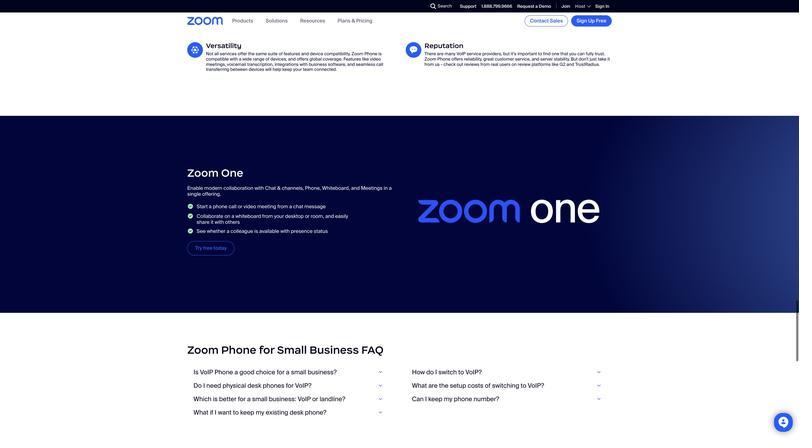 Task type: describe. For each thing, give the bounding box(es) containing it.
transport down secure
[[252, 7, 271, 13]]

cheap
[[438, 0, 450, 3]]

0 horizontal spatial call
[[229, 203, 237, 210]]

software,
[[328, 61, 347, 67]]

contact sales link
[[525, 15, 569, 27]]

can i keep my phone number? button
[[412, 395, 606, 403]]

1 vertical spatial keep
[[429, 395, 443, 403]]

a right as
[[462, 2, 465, 8]]

host button
[[576, 3, 591, 9]]

hand-
[[212, 13, 224, 18]]

a down others
[[227, 228, 230, 235]]

important inside reputation there are many voip service providers, but it's important to find one that you can fully trust. zoom phone offers reliability, great customer service, and server stability. but don't just take it from us - check out reviews from real users on review platforms like g2 and trustradius.
[[518, 51, 538, 57]]

what if i want to keep my existing desk phone? button
[[194, 409, 387, 417]]

without
[[562, 7, 577, 13]]

offer for versatility
[[238, 51, 247, 57]]

business
[[310, 344, 359, 357]]

like inside reputation there are many voip service providers, but it's important to find one that you can fully trust. zoom phone offers reliability, great customer service, and server stability. but don't just take it from us - check out reviews from real users on review platforms like g2 and trustradius.
[[552, 61, 559, 67]]

demo
[[539, 3, 552, 9]]

2 horizontal spatial voip?
[[528, 382, 545, 390]]

others
[[225, 219, 240, 226]]

1 horizontal spatial voip?
[[466, 368, 482, 376]]

voip inside some cheap voip services offer rock-bottom pricing, but each add-on feature costs extra. what starts out as a low monthly price ends up costing much more once you start adding on necessary features. zoom phone includes all your essential features without needing to add on a dozen plan upgrades.
[[451, 0, 461, 3]]

offers inside reputation there are many voip service providers, but it's important to find one that you can fully trust. zoom phone offers reliability, great customer service, and server stability. but don't just take it from us - check out reviews from real users on review platforms like g2 and trustradius.
[[452, 56, 463, 62]]

2 vertical spatial is
[[213, 395, 218, 403]]

existing
[[266, 409, 288, 417]]

all inside zoom phone provides secure voice calls across all supported sip devices, desktop, and mobile clients. zoom offers transport layer security (tls) for calls and phone provisioning and secure real-time transport protocol (srtp) for call media. reliability and server uptime go hand-in-hand with security and are equally important to ensuring continuity for your small business.
[[303, 0, 307, 3]]

layer
[[282, 2, 293, 8]]

0 horizontal spatial costs
[[468, 382, 484, 390]]

just
[[590, 56, 597, 62]]

voicemail
[[227, 61, 246, 67]]

out inside some cheap voip services offer rock-bottom pricing, but each add-on feature costs extra. what starts out as a low monthly price ends up costing much more once you start adding on necessary features. zoom phone includes all your essential features without needing to add on a dozen plan upgrades.
[[449, 2, 455, 8]]

solutions button
[[266, 18, 288, 24]]

and right software,
[[348, 61, 355, 67]]

zoom one logo image
[[406, 153, 612, 269]]

desktop,
[[356, 0, 373, 3]]

or inside collaborate on a whiteboard from your desktop or room, and easily share it with others
[[305, 213, 310, 220]]

with right available
[[281, 228, 290, 235]]

how
[[412, 368, 425, 376]]

devices, inside versatility not all services offer the same suite of features and device compatibility. zoom phone is compatible with a wide range of devices, and offers global coverage. features like video meetings, voicemail transcription, integrations with business software, and seamless call transferring between devices will help keep your team connected.
[[271, 56, 287, 62]]

and inside collaborate on a whiteboard from your desktop or room, and easily share it with others
[[326, 213, 334, 220]]

0 horizontal spatial of
[[266, 56, 270, 62]]

for right (srtp)
[[304, 7, 309, 13]]

and right security in the left of the page
[[267, 13, 275, 18]]

small inside zoom phone provides secure voice calls across all supported sip devices, desktop, and mobile clients. zoom offers transport layer security (tls) for calls and phone provisioning and secure real-time transport protocol (srtp) for call media. reliability and server uptime go hand-in-hand with security and are equally important to ensuring continuity for your small business.
[[379, 13, 390, 18]]

2 vertical spatial are
[[429, 382, 438, 390]]

services for some
[[462, 0, 479, 3]]

g2
[[560, 61, 566, 67]]

versatility
[[206, 42, 242, 50]]

in
[[606, 3, 610, 9]]

plans
[[338, 18, 351, 24]]

what are the setup costs of switching to voip? button
[[412, 382, 606, 390]]

voip right "is"
[[200, 368, 213, 376]]

great
[[484, 56, 494, 62]]

sign in link
[[596, 3, 610, 9]]

do i need physical desk phones for voip? button
[[194, 382, 387, 390]]

offers inside zoom phone provides secure voice calls across all supported sip devices, desktop, and mobile clients. zoom offers transport layer security (tls) for calls and phone provisioning and secure real-time transport protocol (srtp) for call media. reliability and server uptime go hand-in-hand with security and are equally important to ensuring continuity for your small business.
[[249, 2, 261, 8]]

is
[[194, 368, 199, 376]]

your inside zoom phone provides secure voice calls across all supported sip devices, desktop, and mobile clients. zoom offers transport layer security (tls) for calls and phone provisioning and secure real-time transport protocol (srtp) for call media. reliability and server uptime go hand-in-hand with security and are equally important to ensuring continuity for your small business.
[[370, 13, 378, 18]]

switch
[[439, 368, 457, 376]]

that
[[561, 51, 569, 57]]

collaborate on a whiteboard from your desktop or room, and easily share it with others
[[197, 213, 348, 226]]

video inside versatility not all services offer the same suite of features and device compatibility. zoom phone is compatible with a wide range of devices, and offers global coverage. features like video meetings, voicemail transcription, integrations with business software, and seamless call transferring between devices will help keep your team connected.
[[370, 56, 381, 62]]

features inside versatility not all services offer the same suite of features and device compatibility. zoom phone is compatible with a wide range of devices, and offers global coverage. features like video meetings, voicemail transcription, integrations with business software, and seamless call transferring between devices will help keep your team connected.
[[284, 51, 300, 57]]

a right start
[[209, 203, 212, 210]]

and right suite
[[288, 56, 296, 62]]

secure
[[251, 0, 265, 3]]

start
[[197, 203, 208, 210]]

but inside reputation there are many voip service providers, but it's important to find one that you can fully trust. zoom phone offers reliability, great customer service, and server stability. but don't just take it from us - check out reviews from real users on review platforms like g2 and trustradius.
[[504, 51, 510, 57]]

supported
[[308, 0, 329, 3]]

a left the good
[[235, 368, 238, 376]]

the inside versatility not all services offer the same suite of features and device compatibility. zoom phone is compatible with a wide range of devices, and offers global coverage. features like video meetings, voicemail transcription, integrations with business software, and seamless call transferring between devices will help keep your team connected.
[[248, 51, 255, 57]]

zoom inside reputation there are many voip service providers, but it's important to find one that you can fully trust. zoom phone offers reliability, great customer service, and server stability. but don't just take it from us - check out reviews from real users on review platforms like g2 and trustradius.
[[425, 56, 437, 62]]

contact sales
[[531, 17, 563, 24]]

a inside versatility not all services offer the same suite of features and device compatibility. zoom phone is compatible with a wide range of devices, and offers global coverage. features like video meetings, voicemail transcription, integrations with business software, and seamless call transferring between devices will help keep your team connected.
[[239, 56, 242, 62]]

starts
[[436, 2, 448, 8]]

and up uptime
[[374, 0, 382, 3]]

for down is voip phone a good choice for a small business? dropdown button
[[286, 382, 294, 390]]

don't
[[579, 56, 589, 62]]

to inside some cheap voip services offer rock-bottom pricing, but each add-on feature costs extra. what starts out as a low monthly price ends up costing much more once you start adding on necessary features. zoom phone includes all your essential features without needing to add on a dozen plan upgrades.
[[595, 7, 599, 13]]

features inside some cheap voip services offer rock-bottom pricing, but each add-on feature costs extra. what starts out as a low monthly price ends up costing much more once you start adding on necessary features. zoom phone includes all your essential features without needing to add on a dozen plan upgrades.
[[545, 7, 561, 13]]

zoom logo image
[[187, 17, 223, 25]]

continuity
[[343, 13, 362, 18]]

up
[[513, 2, 518, 8]]

transport left layer
[[262, 2, 281, 8]]

sign in
[[596, 3, 610, 9]]

0 horizontal spatial my
[[256, 409, 265, 417]]

pricing,
[[516, 0, 531, 3]]

for down provisioning
[[363, 13, 369, 18]]

but
[[571, 56, 578, 62]]

what for what if i want to keep my existing desk phone?
[[194, 409, 209, 417]]

& inside enable modern collaboration with chat & channels, phone, whiteboard, and meetings in a single offering.
[[277, 185, 281, 192]]

offering.
[[202, 191, 221, 198]]

contact
[[531, 17, 549, 24]]

phone up the good
[[221, 344, 257, 357]]

share
[[197, 219, 210, 226]]

and left device
[[302, 51, 309, 57]]

phone?
[[305, 409, 327, 417]]

for up choice
[[259, 344, 275, 357]]

security
[[294, 2, 311, 8]]

ends
[[502, 2, 512, 8]]

much
[[535, 2, 546, 8]]

service,
[[516, 56, 531, 62]]

reputation image
[[406, 42, 422, 58]]

reputation
[[425, 42, 464, 50]]

1 horizontal spatial calls
[[329, 2, 338, 8]]

phones
[[263, 382, 285, 390]]

phone up need
[[215, 368, 233, 376]]

1 vertical spatial small
[[291, 368, 307, 376]]

phone inside some cheap voip services offer rock-bottom pricing, but each add-on feature costs extra. what starts out as a low monthly price ends up costing much more once you start adding on necessary features. zoom phone includes all your essential features without needing to add on a dozen plan upgrades.
[[478, 7, 491, 13]]

which
[[194, 395, 212, 403]]

message
[[305, 203, 326, 210]]

0 vertical spatial &
[[352, 18, 355, 24]]

costing
[[519, 2, 534, 8]]

your inside collaborate on a whiteboard from your desktop or room, and easily share it with others
[[274, 213, 284, 220]]

services for versatility
[[220, 51, 237, 57]]

take
[[598, 56, 607, 62]]

server inside reputation there are many voip service providers, but it's important to find one that you can fully trust. zoom phone offers reliability, great customer service, and server stability. but don't just take it from us - check out reviews from real users on review platforms like g2 and trustradius.
[[541, 56, 553, 62]]

up
[[589, 17, 595, 24]]

0 horizontal spatial voip?
[[295, 382, 312, 390]]

phone inside versatility not all services offer the same suite of features and device compatibility. zoom phone is compatible with a wide range of devices, and offers global coverage. features like video meetings, voicemail transcription, integrations with business software, and seamless call transferring between devices will help keep your team connected.
[[365, 51, 378, 57]]

support link
[[460, 3, 477, 9]]

device
[[310, 51, 323, 57]]

providers,
[[483, 51, 503, 57]]

as
[[456, 2, 461, 8]]

single
[[187, 191, 201, 198]]

voip inside reputation there are many voip service providers, but it's important to find one that you can fully trust. zoom phone offers reliability, great customer service, and server stability. but don't just take it from us - check out reviews from real users on review platforms like g2 and trustradius.
[[457, 51, 466, 57]]

2 vertical spatial phone
[[454, 395, 473, 403]]

join link
[[562, 3, 571, 9]]

how do i switch to voip? button
[[412, 368, 606, 376]]

will
[[266, 67, 272, 72]]

voip up phone? at the bottom of page
[[298, 395, 311, 403]]

1 horizontal spatial desk
[[290, 409, 304, 417]]

sip
[[330, 0, 337, 3]]

setup
[[450, 382, 467, 390]]

2 horizontal spatial of
[[485, 382, 491, 390]]

a left demo
[[536, 3, 538, 9]]

need
[[207, 382, 221, 390]]

offer for some
[[480, 0, 489, 3]]

support
[[460, 3, 477, 9]]

0 horizontal spatial desk
[[248, 382, 262, 390]]

a inside collaborate on a whiteboard from your desktop or room, and easily share it with others
[[232, 213, 234, 220]]

plan
[[448, 13, 457, 18]]

reputation there are many voip service providers, but it's important to find one that you can fully trust. zoom phone offers reliability, great customer service, and server stability. but don't just take it from us - check out reviews from real users on review platforms like g2 and trustradius.
[[425, 42, 610, 67]]

sign up free link
[[572, 15, 612, 27]]

do
[[194, 382, 202, 390]]

can i keep my phone number?
[[412, 395, 500, 403]]

you inside reputation there are many voip service providers, but it's important to find one that you can fully trust. zoom phone offers reliability, great customer service, and server stability. but don't just take it from us - check out reviews from real users on review platforms like g2 and trustradius.
[[570, 51, 577, 57]]

necessary
[[425, 7, 446, 13]]

a inside enable modern collaboration with chat & channels, phone, whiteboard, and meetings in a single offering.
[[389, 185, 392, 192]]

important inside zoom phone provides secure voice calls across all supported sip devices, desktop, and mobile clients. zoom offers transport layer security (tls) for calls and phone provisioning and secure real-time transport protocol (srtp) for call media. reliability and server uptime go hand-in-hand with security and are equally important to ensuring continuity for your small business.
[[298, 13, 318, 18]]

to right switching
[[521, 382, 527, 390]]

from up the desktop
[[278, 203, 288, 210]]

products button
[[232, 18, 253, 24]]

real
[[491, 61, 499, 67]]

are inside zoom phone provides secure voice calls across all supported sip devices, desktop, and mobile clients. zoom offers transport layer security (tls) for calls and phone provisioning and secure real-time transport protocol (srtp) for call media. reliability and server uptime go hand-in-hand with security and are equally important to ensuring continuity for your small business.
[[276, 13, 282, 18]]

2 vertical spatial keep
[[240, 409, 255, 417]]

resources button
[[300, 18, 325, 24]]

to right switch
[[459, 368, 464, 376]]

server inside zoom phone provides secure voice calls across all supported sip devices, desktop, and mobile clients. zoom offers transport layer security (tls) for calls and phone provisioning and secure real-time transport protocol (srtp) for call media. reliability and server uptime go hand-in-hand with security and are equally important to ensuring continuity for your small business.
[[362, 7, 374, 13]]



Task type: vqa. For each thing, say whether or not it's contained in the screenshot.
Control
no



Task type: locate. For each thing, give the bounding box(es) containing it.
phone up collaborate
[[213, 203, 228, 210]]

call right seamless
[[377, 61, 384, 67]]

all inside versatility not all services offer the same suite of features and device compatibility. zoom phone is compatible with a wide range of devices, and offers global coverage. features like video meetings, voicemail transcription, integrations with business software, and seamless call transferring between devices will help keep your team connected.
[[215, 51, 219, 57]]

from left 'real' at the right top of the page
[[481, 61, 490, 67]]

0 vertical spatial call
[[310, 7, 317, 13]]

sign for sign up free
[[577, 17, 588, 24]]

1 horizontal spatial devices,
[[338, 0, 355, 3]]

to left the "find"
[[539, 51, 543, 57]]

services inside versatility not all services offer the same suite of features and device compatibility. zoom phone is compatible with a wide range of devices, and offers global coverage. features like video meetings, voicemail transcription, integrations with business software, and seamless call transferring between devices will help keep your team connected.
[[220, 51, 237, 57]]

what for what are the setup costs of switching to voip?
[[412, 382, 427, 390]]

sign for sign in
[[596, 3, 605, 9]]

are down reputation
[[437, 51, 444, 57]]

with right hand
[[241, 13, 249, 18]]

to inside zoom phone provides secure voice calls across all supported sip devices, desktop, and mobile clients. zoom offers transport layer security (tls) for calls and phone provisioning and secure real-time transport protocol (srtp) for call media. reliability and server uptime go hand-in-hand with security and are equally important to ensuring continuity for your small business.
[[319, 13, 323, 18]]

call
[[310, 7, 317, 13], [377, 61, 384, 67], [229, 203, 237, 210]]

on inside reputation there are many voip service providers, but it's important to find one that you can fully trust. zoom phone offers reliability, great customer service, and server stability. but don't just take it from us - check out reviews from real users on review platforms like g2 and trustradius.
[[512, 61, 517, 67]]

1 vertical spatial devices,
[[271, 56, 287, 62]]

0 horizontal spatial services
[[220, 51, 237, 57]]

security
[[250, 13, 266, 18]]

what if i want to keep my existing desk phone?
[[194, 409, 327, 417]]

like left g2
[[552, 61, 559, 67]]

for right choice
[[277, 368, 285, 376]]

0 horizontal spatial calls
[[278, 0, 287, 3]]

a left the dozen at the right of page
[[431, 13, 434, 18]]

2 horizontal spatial is
[[379, 51, 382, 57]]

chat
[[265, 185, 276, 192]]

2 horizontal spatial all
[[510, 7, 515, 13]]

0 horizontal spatial devices,
[[271, 56, 287, 62]]

and right g2
[[567, 61, 575, 67]]

keep inside versatility not all services offer the same suite of features and device compatibility. zoom phone is compatible with a wide range of devices, and offers global coverage. features like video meetings, voicemail transcription, integrations with business software, and seamless call transferring between devices will help keep your team connected.
[[283, 67, 293, 72]]

reviews
[[465, 61, 480, 67]]

a up "do i need physical desk phones for voip?" dropdown button
[[286, 368, 290, 376]]

2 horizontal spatial or
[[313, 395, 318, 403]]

stability.
[[554, 56, 570, 62]]

1 horizontal spatial all
[[303, 0, 307, 3]]

integrations
[[275, 61, 299, 67]]

same
[[256, 51, 267, 57]]

it right take
[[608, 56, 610, 62]]

zoom
[[206, 0, 218, 3], [236, 2, 248, 8], [465, 7, 477, 13], [352, 51, 364, 57], [425, 56, 437, 62], [187, 166, 219, 180], [187, 344, 219, 357]]

phone
[[219, 0, 232, 3], [478, 7, 491, 13], [365, 51, 378, 57], [438, 56, 451, 62], [221, 344, 257, 357], [215, 368, 233, 376]]

1 horizontal spatial important
[[518, 51, 538, 57]]

on inside collaborate on a whiteboard from your desktop or room, and easily share it with others
[[225, 213, 231, 220]]

devices, up the reliability
[[338, 0, 355, 3]]

add
[[600, 7, 608, 13]]

are inside reputation there are many voip service providers, but it's important to find one that you can fully trust. zoom phone offers reliability, great customer service, and server stability. but don't just take it from us - check out reviews from real users on review platforms like g2 and trustradius.
[[437, 51, 444, 57]]

1 horizontal spatial offer
[[480, 0, 489, 3]]

call down supported
[[310, 7, 317, 13]]

business:
[[269, 395, 297, 403]]

it inside reputation there are many voip service providers, but it's important to find one that you can fully trust. zoom phone offers reliability, great customer service, and server stability. but don't just take it from us - check out reviews from real users on review platforms like g2 and trustradius.
[[608, 56, 610, 62]]

small
[[277, 344, 307, 357]]

1 vertical spatial video
[[244, 203, 256, 210]]

enable modern collaboration with chat & channels, phone, whiteboard, and meetings in a single offering.
[[187, 185, 392, 198]]

provides
[[233, 0, 250, 3]]

business.
[[206, 18, 225, 24]]

your
[[516, 7, 524, 13], [370, 13, 378, 18], [294, 67, 302, 72], [274, 213, 284, 220]]

meeting
[[257, 203, 276, 210]]

includes
[[492, 7, 509, 13]]

versatility image
[[187, 42, 203, 58]]

all inside some cheap voip services offer rock-bottom pricing, but each add-on feature costs extra. what starts out as a low monthly price ends up costing much more once you start adding on necessary features. zoom phone includes all your essential features without needing to add on a dozen plan upgrades.
[[510, 7, 515, 13]]

are
[[276, 13, 282, 18], [437, 51, 444, 57], [429, 382, 438, 390]]

2 horizontal spatial keep
[[429, 395, 443, 403]]

search
[[438, 3, 452, 9]]

a left whiteboard
[[232, 213, 234, 220]]

there
[[425, 51, 436, 57]]

not
[[206, 51, 213, 57]]

0 horizontal spatial it
[[211, 219, 214, 226]]

None search field
[[408, 1, 432, 11]]

1 vertical spatial phone
[[213, 203, 228, 210]]

0 vertical spatial services
[[462, 0, 479, 3]]

coverage.
[[323, 56, 343, 62]]

all right not
[[215, 51, 219, 57]]

do i need physical desk phones for voip?
[[194, 382, 312, 390]]

zoom inside versatility not all services offer the same suite of features and device compatibility. zoom phone is compatible with a wide range of devices, and offers global coverage. features like video meetings, voicemail transcription, integrations with business software, and seamless call transferring between devices will help keep your team connected.
[[352, 51, 364, 57]]

is voip phone a good choice for a small business?
[[194, 368, 337, 376]]

with inside collaborate on a whiteboard from your desktop or room, and easily share it with others
[[215, 219, 224, 226]]

and right review
[[532, 56, 540, 62]]

devices, inside zoom phone provides secure voice calls across all supported sip devices, desktop, and mobile clients. zoom offers transport layer security (tls) for calls and phone provisioning and secure real-time transport protocol (srtp) for call media. reliability and server uptime go hand-in-hand with security and are equally important to ensuring continuity for your small business.
[[338, 0, 355, 3]]

1 horizontal spatial or
[[305, 213, 310, 220]]

1 vertical spatial call
[[377, 61, 384, 67]]

of right the range in the top of the page
[[266, 56, 270, 62]]

which is better for a small business: voip or landline? button
[[194, 395, 387, 403]]

start a phone call or video meeting from a chat message
[[197, 203, 327, 210]]

1 vertical spatial sign
[[577, 17, 588, 24]]

your inside versatility not all services offer the same suite of features and device compatibility. zoom phone is compatible with a wide range of devices, and offers global coverage. features like video meetings, voicemail transcription, integrations with business software, and seamless call transferring between devices will help keep your team connected.
[[294, 67, 302, 72]]

0 vertical spatial costs
[[581, 0, 592, 3]]

1 horizontal spatial but
[[532, 0, 538, 3]]

features up integrations
[[284, 51, 300, 57]]

seamless
[[356, 61, 376, 67]]

and left easily
[[326, 213, 334, 220]]

0 vertical spatial sign
[[596, 3, 605, 9]]

(srtp)
[[290, 7, 303, 13]]

to left add
[[595, 7, 599, 13]]

0 horizontal spatial like
[[363, 56, 369, 62]]

is right features
[[379, 51, 382, 57]]

0 horizontal spatial but
[[504, 51, 510, 57]]

1 horizontal spatial services
[[462, 0, 479, 3]]

2 horizontal spatial offers
[[452, 56, 463, 62]]

in
[[384, 185, 388, 192]]

0 horizontal spatial is
[[213, 395, 218, 403]]

your left team
[[294, 67, 302, 72]]

voip right the many
[[457, 51, 466, 57]]

a right 'in'
[[389, 185, 392, 192]]

switching
[[493, 382, 520, 390]]

1 vertical spatial are
[[437, 51, 444, 57]]

0 horizontal spatial features
[[284, 51, 300, 57]]

and
[[374, 0, 382, 3], [339, 2, 347, 8], [206, 7, 214, 13], [353, 7, 361, 13], [267, 13, 275, 18], [302, 51, 309, 57], [288, 56, 296, 62], [532, 56, 540, 62], [348, 61, 355, 67], [567, 61, 575, 67], [351, 185, 360, 192], [326, 213, 334, 220]]

0 vertical spatial server
[[362, 7, 374, 13]]

1 vertical spatial all
[[510, 7, 515, 13]]

bottom
[[500, 0, 515, 3]]

keep right want
[[240, 409, 255, 417]]

0 horizontal spatial offers
[[249, 2, 261, 8]]

phone inside reputation there are many voip service providers, but it's important to find one that you can fully trust. zoom phone offers reliability, great customer service, and server stability. but don't just take it from us - check out reviews from real users on review platforms like g2 and trustradius.
[[438, 56, 451, 62]]

2 vertical spatial all
[[215, 51, 219, 57]]

phone up secure on the left top
[[219, 0, 232, 3]]

0 vertical spatial keep
[[283, 67, 293, 72]]

0 vertical spatial or
[[238, 203, 243, 210]]

a left 'chat'
[[290, 203, 292, 210]]

what left starts
[[425, 2, 435, 8]]

and up zoom logo
[[206, 7, 214, 13]]

essential
[[525, 7, 544, 13]]

0 vertical spatial devices,
[[338, 0, 355, 3]]

1 vertical spatial the
[[440, 382, 449, 390]]

compatible
[[206, 56, 229, 62]]

trustradius.
[[576, 61, 600, 67]]

1 horizontal spatial the
[[440, 382, 449, 390]]

landline?
[[320, 395, 346, 403]]

a left "wide"
[[239, 56, 242, 62]]

1 horizontal spatial out
[[457, 61, 464, 67]]

video right features
[[370, 56, 381, 62]]

some cheap voip services offer rock-bottom pricing, but each add-on feature costs extra. what starts out as a low monthly price ends up costing much more once you start adding on necessary features. zoom phone includes all your essential features without needing to add on a dozen plan upgrades.
[[425, 0, 608, 18]]

what left the if
[[194, 409, 209, 417]]

zoom inside some cheap voip services offer rock-bottom pricing, but each add-on feature costs extra. what starts out as a low monthly price ends up costing much more once you start adding on necessary features. zoom phone includes all your essential features without needing to add on a dozen plan upgrades.
[[465, 7, 477, 13]]

phone up continuity
[[348, 2, 361, 8]]

it right share
[[211, 219, 214, 226]]

1 horizontal spatial is
[[254, 228, 258, 235]]

2 vertical spatial what
[[194, 409, 209, 417]]

today
[[214, 245, 227, 252]]

call inside versatility not all services offer the same suite of features and device compatibility. zoom phone is compatible with a wide range of devices, and offers global coverage. features like video meetings, voicemail transcription, integrations with business software, and seamless call transferring between devices will help keep your team connected.
[[377, 61, 384, 67]]

1 horizontal spatial small
[[291, 368, 307, 376]]

from inside collaborate on a whiteboard from your desktop or room, and easily share it with others
[[262, 213, 273, 220]]

0 vertical spatial features
[[545, 7, 561, 13]]

calls up ensuring
[[329, 2, 338, 8]]

call inside zoom phone provides secure voice calls across all supported sip devices, desktop, and mobile clients. zoom offers transport layer security (tls) for calls and phone provisioning and secure real-time transport protocol (srtp) for call media. reliability and server uptime go hand-in-hand with security and are equally important to ensuring continuity for your small business.
[[310, 7, 317, 13]]

0 horizontal spatial all
[[215, 51, 219, 57]]

it inside collaborate on a whiteboard from your desktop or room, and easily share it with others
[[211, 219, 214, 226]]

1.888.799.9666
[[482, 3, 513, 9]]

is left better
[[213, 395, 218, 403]]

review
[[518, 61, 531, 67]]

features down add- at the right
[[545, 7, 561, 13]]

like inside versatility not all services offer the same suite of features and device compatibility. zoom phone is compatible with a wide range of devices, and offers global coverage. features like video meetings, voicemail transcription, integrations with business software, and seamless call transferring between devices will help keep your team connected.
[[363, 56, 369, 62]]

important up review
[[518, 51, 538, 57]]

1 vertical spatial &
[[277, 185, 281, 192]]

services
[[462, 0, 479, 3], [220, 51, 237, 57]]

can
[[578, 51, 585, 57]]

range
[[253, 56, 265, 62]]

1 vertical spatial or
[[305, 213, 310, 220]]

services inside some cheap voip services offer rock-bottom pricing, but each add-on feature costs extra. what starts out as a low monthly price ends up costing much more once you start adding on necessary features. zoom phone includes all your essential features without needing to add on a dozen plan upgrades.
[[462, 0, 479, 3]]

0 vertical spatial are
[[276, 13, 282, 18]]

your inside some cheap voip services offer rock-bottom pricing, but each add-on feature costs extra. what starts out as a low monthly price ends up costing much more once you start adding on necessary features. zoom phone includes all your essential features without needing to add on a dozen plan upgrades.
[[516, 7, 524, 13]]

search image
[[431, 3, 436, 9], [431, 3, 436, 9]]

number?
[[474, 395, 500, 403]]

1 horizontal spatial call
[[310, 7, 317, 13]]

you inside some cheap voip services offer rock-bottom pricing, but each add-on feature costs extra. what starts out as a low monthly price ends up costing much more once you start adding on necessary features. zoom phone includes all your essential features without needing to add on a dozen plan upgrades.
[[570, 2, 577, 8]]

phone down reputation
[[438, 56, 451, 62]]

with up whether
[[215, 219, 224, 226]]

& right plans
[[352, 18, 355, 24]]

what inside some cheap voip services offer rock-bottom pricing, but each add-on feature costs extra. what starts out as a low monthly price ends up costing much more once you start adding on necessary features. zoom phone includes all your essential features without needing to add on a dozen plan upgrades.
[[425, 2, 435, 8]]

request
[[518, 3, 535, 9]]

collaboration
[[224, 185, 254, 192]]

plans & pricing link
[[338, 18, 373, 24]]

you
[[570, 2, 577, 8], [570, 51, 577, 57]]

colleague
[[231, 228, 253, 235]]

0 vertical spatial small
[[379, 13, 390, 18]]

offer inside versatility not all services offer the same suite of features and device compatibility. zoom phone is compatible with a wide range of devices, and offers global coverage. features like video meetings, voicemail transcription, integrations with business software, and seamless call transferring between devices will help keep your team connected.
[[238, 51, 247, 57]]

service
[[467, 51, 482, 57]]

my down which is better for a small business: voip or landline?
[[256, 409, 265, 417]]

0 horizontal spatial video
[[244, 203, 256, 210]]

0 horizontal spatial the
[[248, 51, 255, 57]]

1 vertical spatial it
[[211, 219, 214, 226]]

what are the setup costs of switching to voip?
[[412, 382, 545, 390]]

from
[[425, 61, 434, 67], [481, 61, 490, 67], [278, 203, 288, 210], [262, 213, 273, 220]]

are left equally
[[276, 13, 282, 18]]

with inside enable modern collaboration with chat & channels, phone, whiteboard, and meetings in a single offering.
[[255, 185, 264, 192]]

for right (tls)
[[323, 2, 328, 8]]

sign inside sign up free link
[[577, 17, 588, 24]]

host
[[576, 3, 586, 9]]

0 vertical spatial phone
[[348, 2, 361, 8]]

whiteboard,
[[322, 185, 350, 192]]

is inside versatility not all services offer the same suite of features and device compatibility. zoom phone is compatible with a wide range of devices, and offers global coverage. features like video meetings, voicemail transcription, integrations with business software, and seamless call transferring between devices will help keep your team connected.
[[379, 51, 382, 57]]

1 vertical spatial costs
[[468, 382, 484, 390]]

protocol
[[272, 7, 289, 13]]

a down do i need physical desk phones for voip?
[[247, 395, 251, 403]]

out left as
[[449, 2, 455, 8]]

1 vertical spatial my
[[256, 409, 265, 417]]

sign down extra.
[[596, 3, 605, 9]]

offer inside some cheap voip services offer rock-bottom pricing, but each add-on feature costs extra. what starts out as a low monthly price ends up costing much more once you start adding on necessary features. zoom phone includes all your essential features without needing to add on a dozen plan upgrades.
[[480, 0, 489, 3]]

costs inside some cheap voip services offer rock-bottom pricing, but each add-on feature costs extra. what starts out as a low monthly price ends up costing much more once you start adding on necessary features. zoom phone includes all your essential features without needing to add on a dozen plan upgrades.
[[581, 0, 592, 3]]

2 horizontal spatial phone
[[454, 395, 473, 403]]

pricing
[[357, 18, 373, 24]]

0 vertical spatial my
[[444, 395, 453, 403]]

0 vertical spatial desk
[[248, 382, 262, 390]]

and up plans & pricing
[[353, 7, 361, 13]]

& right the chat
[[277, 185, 281, 192]]

1 horizontal spatial like
[[552, 61, 559, 67]]

but inside some cheap voip services offer rock-bottom pricing, but each add-on feature costs extra. what starts out as a low monthly price ends up costing much more once you start adding on necessary features. zoom phone includes all your essential features without needing to add on a dozen plan upgrades.
[[532, 0, 538, 3]]

and inside enable modern collaboration with chat & channels, phone, whiteboard, and meetings in a single offering.
[[351, 185, 360, 192]]

1 vertical spatial out
[[457, 61, 464, 67]]

see whether a colleague is available with presence status
[[197, 228, 328, 235]]

to
[[595, 7, 599, 13], [319, 13, 323, 18], [539, 51, 543, 57], [459, 368, 464, 376], [521, 382, 527, 390], [233, 409, 239, 417]]

out inside reputation there are many voip service providers, but it's important to find one that you can fully trust. zoom phone offers reliability, great customer service, and server stability. but don't just take it from us - check out reviews from real users on review platforms like g2 and trustradius.
[[457, 61, 464, 67]]

join
[[562, 3, 571, 9]]

fully
[[586, 51, 594, 57]]

1 horizontal spatial costs
[[581, 0, 592, 3]]

easily
[[335, 213, 348, 220]]

your left the desktop
[[274, 213, 284, 220]]

0 vertical spatial what
[[425, 2, 435, 8]]

phone up seamless
[[365, 51, 378, 57]]

2 vertical spatial small
[[252, 395, 268, 403]]

0 vertical spatial out
[[449, 2, 455, 8]]

services down versatility
[[220, 51, 237, 57]]

offers left reviews
[[452, 56, 463, 62]]

small down provisioning
[[379, 13, 390, 18]]

voip? up which is better for a small business: voip or landline? dropdown button
[[295, 382, 312, 390]]

want
[[218, 409, 232, 417]]

0 vertical spatial important
[[298, 13, 318, 18]]

plans & pricing
[[338, 18, 373, 24]]

needing
[[578, 7, 594, 13]]

0 vertical spatial video
[[370, 56, 381, 62]]

0 vertical spatial the
[[248, 51, 255, 57]]

from down meeting
[[262, 213, 273, 220]]

the left same
[[248, 51, 255, 57]]

devices, up the help
[[271, 56, 287, 62]]

keep right the help
[[283, 67, 293, 72]]

is left available
[[254, 228, 258, 235]]

1 horizontal spatial of
[[279, 51, 283, 57]]

phone inside zoom phone provides secure voice calls across all supported sip devices, desktop, and mobile clients. zoom offers transport layer security (tls) for calls and phone provisioning and secure real-time transport protocol (srtp) for call media. reliability and server uptime go hand-in-hand with security and are equally important to ensuring continuity for your small business.
[[219, 0, 232, 3]]

1 vertical spatial is
[[254, 228, 258, 235]]

of right suite
[[279, 51, 283, 57]]

1 horizontal spatial my
[[444, 395, 453, 403]]

offer left rock-
[[480, 0, 489, 3]]

1 horizontal spatial keep
[[283, 67, 293, 72]]

&
[[352, 18, 355, 24], [277, 185, 281, 192]]

to right want
[[233, 409, 239, 417]]

and right sip
[[339, 2, 347, 8]]

status
[[314, 228, 328, 235]]

1 vertical spatial offer
[[238, 51, 247, 57]]

1 horizontal spatial &
[[352, 18, 355, 24]]

0 horizontal spatial small
[[252, 395, 268, 403]]

with left global
[[300, 61, 308, 67]]

transcription,
[[247, 61, 274, 67]]

keep right 'can' on the bottom of the page
[[429, 395, 443, 403]]

request a demo link
[[518, 3, 552, 9]]

can
[[412, 395, 424, 403]]

presence
[[291, 228, 313, 235]]

1 vertical spatial important
[[518, 51, 538, 57]]

voice
[[266, 0, 277, 3]]

business?
[[308, 368, 337, 376]]

costs up host popup button
[[581, 0, 592, 3]]

devices,
[[338, 0, 355, 3], [271, 56, 287, 62]]

to inside reputation there are many voip service providers, but it's important to find one that you can fully trust. zoom phone offers reliability, great customer service, and server stability. but don't just take it from us - check out reviews from real users on review platforms like g2 and trustradius.
[[539, 51, 543, 57]]

features.
[[447, 7, 464, 13]]

with inside zoom phone provides secure voice calls across all supported sip devices, desktop, and mobile clients. zoom offers transport layer security (tls) for calls and phone provisioning and secure real-time transport protocol (srtp) for call media. reliability and server uptime go hand-in-hand with security and are equally important to ensuring continuity for your small business.
[[241, 13, 249, 18]]

server down desktop,
[[362, 7, 374, 13]]

1 vertical spatial services
[[220, 51, 237, 57]]

0 horizontal spatial offer
[[238, 51, 247, 57]]

1 vertical spatial you
[[570, 51, 577, 57]]

from left us
[[425, 61, 434, 67]]

for right better
[[238, 395, 246, 403]]

zoom one
[[187, 166, 244, 180]]

0 horizontal spatial or
[[238, 203, 243, 210]]

all down bottom
[[510, 7, 515, 13]]

0 horizontal spatial keep
[[240, 409, 255, 417]]

or left room,
[[305, 213, 310, 220]]

some
[[425, 0, 437, 3]]

trust.
[[595, 51, 606, 57]]

offer
[[480, 0, 489, 3], [238, 51, 247, 57]]

your down provisioning
[[370, 13, 378, 18]]

to down (tls)
[[319, 13, 323, 18]]

1 vertical spatial server
[[541, 56, 553, 62]]

0 horizontal spatial sign
[[577, 17, 588, 24]]

it
[[608, 56, 610, 62], [211, 219, 214, 226]]

with up between
[[230, 56, 238, 62]]

offers inside versatility not all services offer the same suite of features and device compatibility. zoom phone is compatible with a wide range of devices, and offers global coverage. features like video meetings, voicemail transcription, integrations with business software, and seamless call transferring between devices will help keep your team connected.
[[297, 56, 309, 62]]

phone inside zoom phone provides secure voice calls across all supported sip devices, desktop, and mobile clients. zoom offers transport layer security (tls) for calls and phone provisioning and secure real-time transport protocol (srtp) for call media. reliability and server uptime go hand-in-hand with security and are equally important to ensuring continuity for your small business.
[[348, 2, 361, 8]]

which is better for a small business: voip or landline?
[[194, 395, 346, 403]]

1 vertical spatial what
[[412, 382, 427, 390]]

0 vertical spatial you
[[570, 2, 577, 8]]

or up whiteboard
[[238, 203, 243, 210]]

small up what if i want to keep my existing desk phone?
[[252, 395, 268, 403]]

offers up security in the left of the page
[[249, 2, 261, 8]]

your down pricing,
[[516, 7, 524, 13]]

offers up team
[[297, 56, 309, 62]]

keep
[[283, 67, 293, 72], [429, 395, 443, 403], [240, 409, 255, 417]]

find
[[544, 51, 551, 57]]

but
[[532, 0, 538, 3], [504, 51, 510, 57]]

1 vertical spatial features
[[284, 51, 300, 57]]

voip up features.
[[451, 0, 461, 3]]

and left 'meetings'
[[351, 185, 360, 192]]

desktop
[[285, 213, 304, 220]]

server left stability.
[[541, 56, 553, 62]]

costs up number? at right bottom
[[468, 382, 484, 390]]

with left the chat
[[255, 185, 264, 192]]

2 vertical spatial or
[[313, 395, 318, 403]]

is voip phone a good choice for a small business? button
[[194, 368, 387, 376]]

out right check
[[457, 61, 464, 67]]

0 vertical spatial but
[[532, 0, 538, 3]]

of
[[279, 51, 283, 57], [266, 56, 270, 62], [485, 382, 491, 390]]



